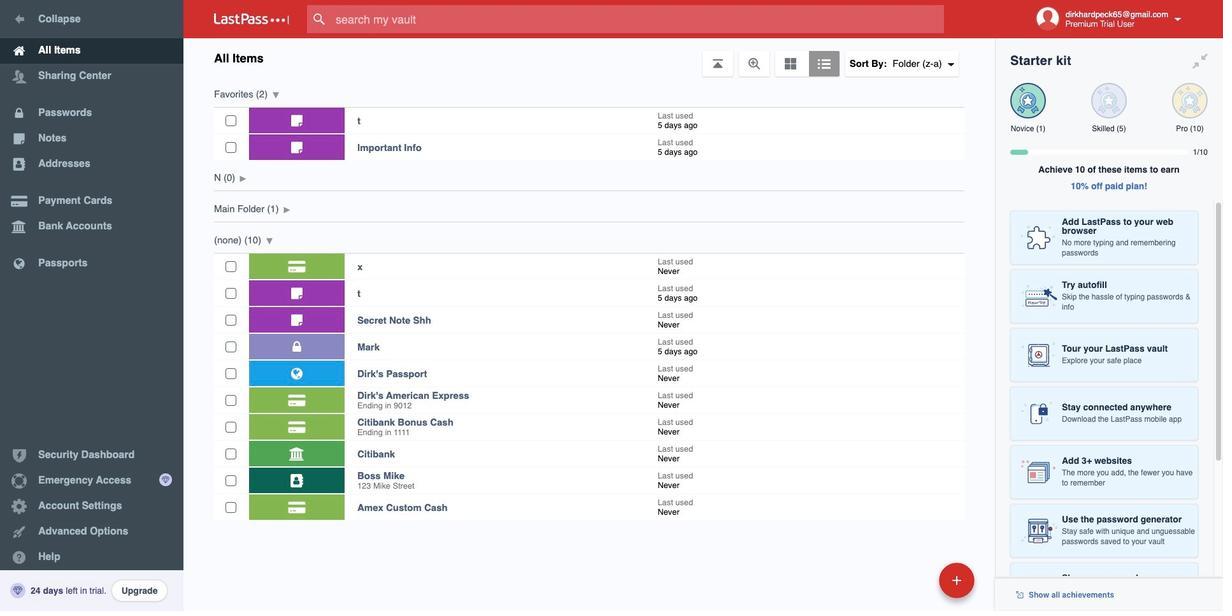 Task type: describe. For each thing, give the bounding box(es) containing it.
lastpass image
[[214, 13, 289, 25]]

main navigation navigation
[[0, 0, 184, 611]]

new item navigation
[[852, 559, 983, 611]]

Search search field
[[307, 5, 969, 33]]



Task type: locate. For each thing, give the bounding box(es) containing it.
vault options navigation
[[184, 38, 995, 76]]

search my vault text field
[[307, 5, 969, 33]]

main content main content
[[184, 76, 995, 520]]

new item element
[[852, 562, 979, 598]]



